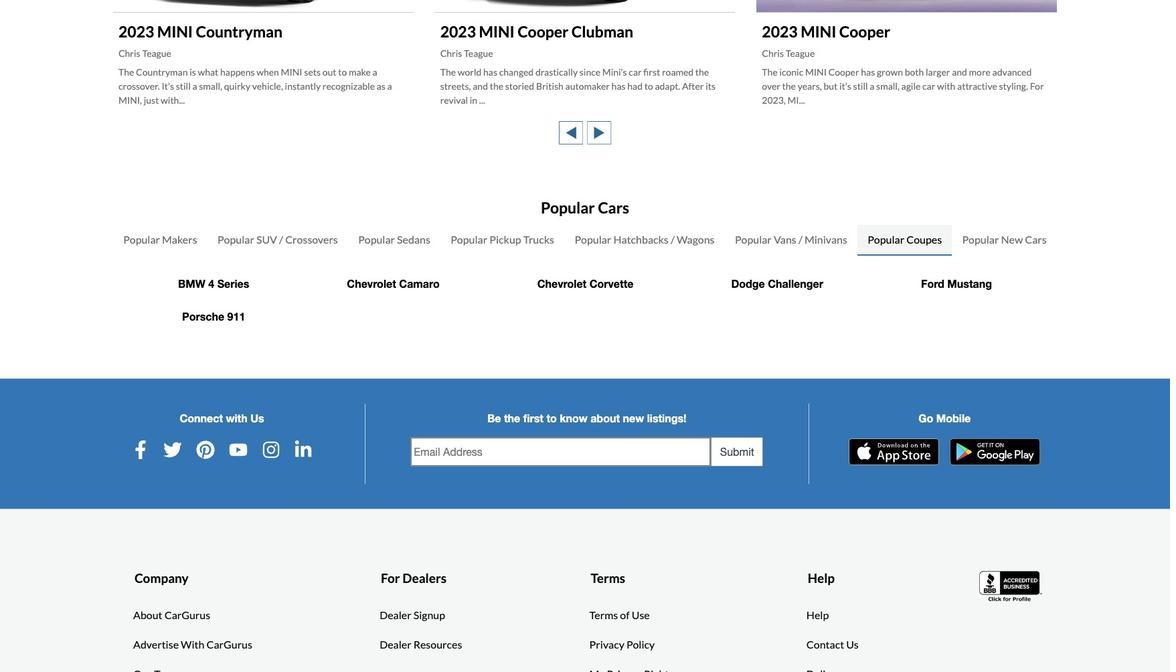 Task type: vqa. For each thing, say whether or not it's contained in the screenshot.
Connect
yes



Task type: describe. For each thing, give the bounding box(es) containing it.
popular for popular hatchbacks / wagons
[[575, 233, 612, 246]]

policy
[[627, 639, 655, 651]]

about cargurus link
[[133, 608, 210, 624]]

over
[[762, 80, 781, 92]]

2023 mini countryman link
[[119, 22, 283, 41]]

popular for popular coupes
[[868, 233, 905, 246]]

porsche 911
[[182, 310, 245, 323]]

grown
[[877, 66, 904, 77]]

about
[[133, 609, 162, 622]]

pinterest image
[[196, 441, 215, 459]]

porsche 911 link
[[182, 310, 245, 323]]

connect
[[180, 412, 223, 425]]

about cargurus
[[133, 609, 210, 622]]

dealer resources
[[380, 639, 462, 651]]

4
[[209, 277, 214, 290]]

with...
[[161, 94, 185, 106]]

both
[[905, 66, 925, 77]]

2 vertical spatial to
[[547, 412, 557, 425]]

hatchbacks
[[614, 233, 669, 246]]

popular suv / crossovers
[[218, 233, 338, 246]]

clubman
[[572, 22, 634, 41]]

vans
[[774, 233, 797, 246]]

popular for popular cars
[[541, 198, 595, 217]]

car inside the world has changed drastically since mini's car first roamed the streets, and the storied british automaker has had to adapt. after its revival in ...
[[629, 66, 642, 77]]

cooper for chris
[[840, 22, 891, 41]]

2023 for 2023 mini countryman
[[119, 22, 154, 41]]

popular for popular new cars
[[963, 233, 1000, 246]]

had
[[628, 80, 643, 92]]

dealers
[[403, 570, 447, 586]]

makers
[[162, 233, 197, 246]]

advertise
[[133, 639, 179, 651]]

0 vertical spatial help
[[808, 570, 835, 586]]

a down "is"
[[193, 80, 197, 92]]

is
[[190, 66, 196, 77]]

chevrolet for chevrolet corvette
[[538, 277, 587, 290]]

/ for crossovers
[[279, 233, 283, 246]]

/ for minivans
[[799, 233, 803, 246]]

instantly
[[285, 80, 321, 92]]

wagons
[[677, 233, 715, 246]]

click for the bbb business review of this auto listing service in cambridge ma image
[[980, 570, 1044, 603]]

be
[[488, 412, 501, 425]]

advertise with cargurus link
[[133, 637, 252, 653]]

terms of use link
[[590, 608, 650, 624]]

in
[[470, 94, 478, 106]]

1 vertical spatial for
[[381, 570, 400, 586]]

drastically
[[536, 66, 578, 77]]

more
[[970, 66, 991, 77]]

dodge
[[732, 277, 765, 290]]

advertise with cargurus
[[133, 639, 252, 651]]

connect with us
[[180, 412, 264, 425]]

the inside the iconic mini cooper has grown both larger and more advanced over the years, but it's still a small, agile car with attractive styling. for 2023, mi...
[[783, 80, 796, 92]]

teague for 2023 mini cooper
[[786, 47, 815, 59]]

pickup
[[490, 233, 522, 246]]

submit button
[[712, 437, 764, 467]]

agile
[[902, 80, 921, 92]]

mobile
[[937, 412, 971, 425]]

mini for 2023 mini cooper clubman
[[479, 22, 515, 41]]

years,
[[798, 80, 822, 92]]

adapt.
[[655, 80, 681, 92]]

dealer for dealer resources
[[380, 639, 412, 651]]

listings!
[[647, 412, 687, 425]]

chevrolet camaro
[[347, 277, 440, 290]]

chris for 2023 mini countryman
[[119, 47, 140, 59]]

terms for terms
[[591, 570, 626, 586]]

twitter image
[[164, 441, 182, 459]]

contact us link
[[807, 637, 859, 653]]

2023 for 2023 mini cooper
[[762, 22, 798, 41]]

chris teague link for 2023 mini cooper clubman
[[441, 47, 493, 59]]

help link
[[807, 608, 829, 624]]

the left storied
[[490, 80, 504, 92]]

it's
[[840, 80, 852, 92]]

cooper inside the iconic mini cooper has grown both larger and more advanced over the years, but it's still a small, agile car with attractive styling. for 2023, mi...
[[829, 66, 860, 77]]

go
[[919, 412, 934, 425]]

popular for popular makers
[[123, 233, 160, 246]]

minivans
[[805, 233, 848, 246]]

countryman inside the countryman is what happens when mini sets out to make a crossover. it's still a small, quirky vehicle, instantly recognizable as a mini, just with...
[[136, 66, 188, 77]]

mini,
[[119, 94, 142, 106]]

camaro
[[399, 277, 440, 290]]

sedans
[[397, 233, 431, 246]]

to inside the world has changed drastically since mini's car first roamed the streets, and the storied british automaker has had to adapt. after its revival in ...
[[645, 80, 654, 92]]

and inside the iconic mini cooper has grown both larger and more advanced over the years, but it's still a small, agile car with attractive styling. for 2023, mi...
[[953, 66, 968, 77]]

what
[[198, 66, 219, 77]]

happens
[[220, 66, 255, 77]]

popular pickup trucks
[[451, 233, 555, 246]]

still inside the iconic mini cooper has grown both larger and more advanced over the years, but it's still a small, agile car with attractive styling. for 2023, mi...
[[854, 80, 868, 92]]

popular makers
[[123, 233, 197, 246]]

1 vertical spatial first
[[524, 412, 544, 425]]

popular for popular pickup trucks
[[451, 233, 488, 246]]

mini inside the countryman is what happens when mini sets out to make a crossover. it's still a small, quirky vehicle, instantly recognizable as a mini, just with...
[[281, 66, 303, 77]]

of
[[620, 609, 630, 622]]

teague inside 2023 mini cooper clubman chris teague
[[464, 47, 493, 59]]

ford mustang
[[922, 277, 993, 290]]

world
[[458, 66, 482, 77]]

teague for 2023 mini countryman
[[142, 47, 171, 59]]

first inside the world has changed drastically since mini's car first roamed the streets, and the storied british automaker has had to adapt. after its revival in ...
[[644, 66, 661, 77]]

bmw 4 series link
[[178, 277, 249, 290]]

with
[[181, 639, 205, 651]]

popular coupes
[[868, 233, 943, 246]]

and inside the world has changed drastically since mini's car first roamed the streets, and the storied british automaker has had to adapt. after its revival in ...
[[473, 80, 488, 92]]

2023 mini cooper clubman image
[[435, 0, 736, 12]]

quirky
[[224, 80, 251, 92]]

chevrolet corvette
[[538, 277, 634, 290]]

get it on google play image
[[951, 439, 1041, 466]]

for inside the iconic mini cooper has grown both larger and more advanced over the years, but it's still a small, agile car with attractive styling. for 2023, mi...
[[1031, 80, 1045, 92]]

download on the app store image
[[850, 439, 940, 466]]

contact us
[[807, 639, 859, 651]]

make
[[349, 66, 371, 77]]

styling.
[[1000, 80, 1029, 92]]

dealer signup
[[380, 609, 445, 622]]

2023 mini cooper clubman link
[[441, 22, 634, 41]]

2023 mini countryman chris teague
[[119, 22, 283, 59]]

dodge challenger link
[[732, 277, 824, 290]]

with inside the iconic mini cooper has grown both larger and more advanced over the years, but it's still a small, agile car with attractive styling. for 2023, mi...
[[938, 80, 956, 92]]

chris inside 2023 mini cooper clubman chris teague
[[441, 47, 462, 59]]

dealer for dealer signup
[[380, 609, 412, 622]]

the up its
[[696, 66, 709, 77]]

mini for 2023 mini cooper
[[801, 22, 837, 41]]

privacy policy
[[590, 639, 655, 651]]



Task type: locate. For each thing, give the bounding box(es) containing it.
countryman inside 2023 mini countryman chris teague
[[196, 22, 283, 41]]

popular for popular vans / minivans
[[735, 233, 772, 246]]

1 horizontal spatial has
[[612, 80, 626, 92]]

and up ...
[[473, 80, 488, 92]]

1 vertical spatial car
[[923, 80, 936, 92]]

chevrolet corvette link
[[538, 277, 634, 290]]

chris teague link for 2023 mini cooper
[[762, 47, 815, 59]]

chris up world
[[441, 47, 462, 59]]

1 vertical spatial dealer
[[380, 639, 412, 651]]

crossover.
[[119, 80, 160, 92]]

0 vertical spatial cars
[[598, 198, 630, 217]]

1 vertical spatial with
[[226, 412, 248, 425]]

teague
[[142, 47, 171, 59], [464, 47, 493, 59], [786, 47, 815, 59]]

trucks
[[524, 233, 555, 246]]

help up contact
[[807, 609, 829, 622]]

to left know at the bottom of page
[[547, 412, 557, 425]]

cooper up it's
[[829, 66, 860, 77]]

/ right vans
[[799, 233, 803, 246]]

0 horizontal spatial to
[[338, 66, 347, 77]]

to right had
[[645, 80, 654, 92]]

to right out
[[338, 66, 347, 77]]

dealer down dealer signup link
[[380, 639, 412, 651]]

2 horizontal spatial has
[[862, 66, 876, 77]]

0 horizontal spatial countryman
[[136, 66, 188, 77]]

0 horizontal spatial has
[[484, 66, 498, 77]]

2 horizontal spatial chris teague link
[[762, 47, 815, 59]]

2023 mini cooper link
[[762, 22, 891, 41]]

corvette
[[590, 277, 634, 290]]

0 vertical spatial car
[[629, 66, 642, 77]]

storied
[[506, 80, 535, 92]]

linkedin image
[[294, 441, 313, 459]]

911
[[227, 310, 245, 323]]

the inside the countryman is what happens when mini sets out to make a crossover. it's still a small, quirky vehicle, instantly recognizable as a mini, just with...
[[119, 66, 134, 77]]

popular cars
[[541, 198, 630, 217]]

2023 up world
[[441, 22, 476, 41]]

chris teague link up crossover.
[[119, 47, 171, 59]]

3 teague from the left
[[786, 47, 815, 59]]

for right styling.
[[1031, 80, 1045, 92]]

0 vertical spatial first
[[644, 66, 661, 77]]

crossovers
[[285, 233, 338, 246]]

the countryman is what happens when mini sets out to make a crossover. it's still a small, quirky vehicle, instantly recognizable as a mini, just with...
[[119, 66, 392, 106]]

0 horizontal spatial still
[[176, 80, 191, 92]]

0 vertical spatial for
[[1031, 80, 1045, 92]]

0 vertical spatial terms
[[591, 570, 626, 586]]

2 dealer from the top
[[380, 639, 412, 651]]

0 vertical spatial with
[[938, 80, 956, 92]]

submit
[[721, 446, 755, 458]]

car up had
[[629, 66, 642, 77]]

0 horizontal spatial and
[[473, 80, 488, 92]]

2 horizontal spatial to
[[645, 80, 654, 92]]

when
[[257, 66, 279, 77]]

the inside the world has changed drastically since mini's car first roamed the streets, and the storied british automaker has had to adapt. after its revival in ...
[[441, 66, 456, 77]]

2 horizontal spatial teague
[[786, 47, 815, 59]]

chevrolet camaro link
[[347, 277, 440, 290]]

0 vertical spatial dealer
[[380, 609, 412, 622]]

terms of use
[[590, 609, 650, 622]]

1 vertical spatial and
[[473, 80, 488, 92]]

1 horizontal spatial teague
[[464, 47, 493, 59]]

mini up changed on the top of page
[[479, 22, 515, 41]]

1 chevrolet from the left
[[347, 277, 396, 290]]

cargurus right with
[[207, 639, 252, 651]]

teague up world
[[464, 47, 493, 59]]

1 vertical spatial us
[[847, 639, 859, 651]]

teague inside 2023 mini countryman chris teague
[[142, 47, 171, 59]]

1 horizontal spatial and
[[953, 66, 968, 77]]

has
[[484, 66, 498, 77], [862, 66, 876, 77], [612, 80, 626, 92]]

0 horizontal spatial the
[[119, 66, 134, 77]]

mini for 2023 mini countryman
[[157, 22, 193, 41]]

1 horizontal spatial for
[[1031, 80, 1045, 92]]

0 horizontal spatial teague
[[142, 47, 171, 59]]

chevrolet left corvette
[[538, 277, 587, 290]]

1 the from the left
[[119, 66, 134, 77]]

has inside the iconic mini cooper has grown both larger and more advanced over the years, but it's still a small, agile car with attractive styling. for 2023, mi...
[[862, 66, 876, 77]]

2023 mini countryman image
[[113, 0, 414, 12]]

mini inside 2023 mini countryman chris teague
[[157, 22, 193, 41]]

small, inside the iconic mini cooper has grown both larger and more advanced over the years, but it's still a small, agile car with attractive styling. for 2023, mi...
[[877, 80, 900, 92]]

youtube image
[[229, 441, 248, 459]]

us inside "link"
[[847, 639, 859, 651]]

privacy
[[590, 639, 625, 651]]

0 vertical spatial us
[[251, 412, 264, 425]]

1 vertical spatial help
[[807, 609, 829, 622]]

car
[[629, 66, 642, 77], [923, 80, 936, 92]]

dealer signup link
[[380, 608, 445, 624]]

the up crossover.
[[119, 66, 134, 77]]

2 2023 from the left
[[441, 22, 476, 41]]

popular vans / minivans
[[735, 233, 848, 246]]

2023
[[119, 22, 154, 41], [441, 22, 476, 41], [762, 22, 798, 41]]

2 still from the left
[[854, 80, 868, 92]]

1 horizontal spatial with
[[938, 80, 956, 92]]

since
[[580, 66, 601, 77]]

teague up iconic
[[786, 47, 815, 59]]

and left more
[[953, 66, 968, 77]]

3 / from the left
[[799, 233, 803, 246]]

popular left suv
[[218, 233, 254, 246]]

use
[[632, 609, 650, 622]]

0 vertical spatial and
[[953, 66, 968, 77]]

the for 2023 mini cooper
[[762, 66, 778, 77]]

dealer left signup
[[380, 609, 412, 622]]

cooper inside 2023 mini cooper clubman chris teague
[[518, 22, 569, 41]]

revival
[[441, 94, 468, 106]]

1 horizontal spatial chris
[[441, 47, 462, 59]]

2 horizontal spatial /
[[799, 233, 803, 246]]

popular for popular sedans
[[358, 233, 395, 246]]

about
[[591, 412, 620, 425]]

2 horizontal spatial 2023
[[762, 22, 798, 41]]

has down mini's
[[612, 80, 626, 92]]

chris inside 2023 mini cooper chris teague
[[762, 47, 784, 59]]

1 horizontal spatial chevrolet
[[538, 277, 587, 290]]

mini inside 2023 mini cooper clubman chris teague
[[479, 22, 515, 41]]

mini up iconic
[[801, 22, 837, 41]]

...
[[479, 94, 485, 106]]

popular up trucks
[[541, 198, 595, 217]]

popular sedans
[[358, 233, 431, 246]]

mini's
[[603, 66, 627, 77]]

1 vertical spatial cargurus
[[207, 639, 252, 651]]

still
[[176, 80, 191, 92], [854, 80, 868, 92]]

2023 up iconic
[[762, 22, 798, 41]]

bmw
[[178, 277, 206, 290]]

1 vertical spatial cars
[[1026, 233, 1047, 246]]

but
[[824, 80, 838, 92]]

1 horizontal spatial 2023
[[441, 22, 476, 41]]

0 horizontal spatial 2023
[[119, 22, 154, 41]]

2023 mini cooper image
[[757, 0, 1058, 12]]

chris up iconic
[[762, 47, 784, 59]]

privacy policy link
[[590, 637, 655, 653]]

2 / from the left
[[671, 233, 675, 246]]

3 chris from the left
[[762, 47, 784, 59]]

Email Address email field
[[411, 438, 711, 466]]

/ for wagons
[[671, 233, 675, 246]]

chevrolet
[[347, 277, 396, 290], [538, 277, 587, 290]]

0 vertical spatial to
[[338, 66, 347, 77]]

2 horizontal spatial the
[[762, 66, 778, 77]]

new
[[1002, 233, 1024, 246]]

the inside the iconic mini cooper has grown both larger and more advanced over the years, but it's still a small, agile car with attractive styling. for 2023, mi...
[[762, 66, 778, 77]]

1 / from the left
[[279, 233, 283, 246]]

popular left pickup
[[451, 233, 488, 246]]

a right it's
[[870, 80, 875, 92]]

chris teague link for 2023 mini countryman
[[119, 47, 171, 59]]

sets
[[304, 66, 321, 77]]

chevrolet left camaro
[[347, 277, 396, 290]]

small, inside the countryman is what happens when mini sets out to make a crossover. it's still a small, quirky vehicle, instantly recognizable as a mini, just with...
[[199, 80, 222, 92]]

1 horizontal spatial still
[[854, 80, 868, 92]]

coupes
[[907, 233, 943, 246]]

1 horizontal spatial small,
[[877, 80, 900, 92]]

with up youtube image
[[226, 412, 248, 425]]

countryman up it's
[[136, 66, 188, 77]]

challenger
[[768, 277, 824, 290]]

resources
[[414, 639, 462, 651]]

attractive
[[958, 80, 998, 92]]

1 2023 from the left
[[119, 22, 154, 41]]

has left grown at the top right of the page
[[862, 66, 876, 77]]

car inside the iconic mini cooper has grown both larger and more advanced over the years, but it's still a small, agile car with attractive styling. for 2023, mi...
[[923, 80, 936, 92]]

to inside the countryman is what happens when mini sets out to make a crossover. it's still a small, quirky vehicle, instantly recognizable as a mini, just with...
[[338, 66, 347, 77]]

iconic
[[780, 66, 804, 77]]

still inside the countryman is what happens when mini sets out to make a crossover. it's still a small, quirky vehicle, instantly recognizable as a mini, just with...
[[176, 80, 191, 92]]

porsche
[[182, 310, 224, 323]]

mustang
[[948, 277, 993, 290]]

it's
[[162, 80, 174, 92]]

0 horizontal spatial us
[[251, 412, 264, 425]]

first right be
[[524, 412, 544, 425]]

car down larger
[[923, 80, 936, 92]]

advanced
[[993, 66, 1032, 77]]

2023 inside 2023 mini countryman chris teague
[[119, 22, 154, 41]]

1 horizontal spatial first
[[644, 66, 661, 77]]

mini up "years,"
[[806, 66, 827, 77]]

first
[[644, 66, 661, 77], [524, 412, 544, 425]]

1 horizontal spatial countryman
[[196, 22, 283, 41]]

terms for terms of use
[[590, 609, 618, 622]]

facebook image
[[131, 441, 150, 459]]

small,
[[199, 80, 222, 92], [877, 80, 900, 92]]

changed
[[499, 66, 534, 77]]

0 horizontal spatial first
[[524, 412, 544, 425]]

cooper up "drastically" at the left top of page
[[518, 22, 569, 41]]

0 horizontal spatial chris
[[119, 47, 140, 59]]

know
[[560, 412, 588, 425]]

the up over
[[762, 66, 778, 77]]

1 horizontal spatial cars
[[1026, 233, 1047, 246]]

instagram image
[[262, 441, 280, 459]]

for left dealers
[[381, 570, 400, 586]]

0 horizontal spatial with
[[226, 412, 248, 425]]

0 horizontal spatial chris teague link
[[119, 47, 171, 59]]

1 chris teague link from the left
[[119, 47, 171, 59]]

suv
[[256, 233, 277, 246]]

0 horizontal spatial for
[[381, 570, 400, 586]]

a
[[373, 66, 378, 77], [193, 80, 197, 92], [388, 80, 392, 92], [870, 80, 875, 92]]

popular left 'coupes'
[[868, 233, 905, 246]]

the
[[696, 66, 709, 77], [490, 80, 504, 92], [783, 80, 796, 92], [504, 412, 521, 425]]

countryman
[[196, 22, 283, 41], [136, 66, 188, 77]]

1 vertical spatial terms
[[590, 609, 618, 622]]

out
[[323, 66, 337, 77]]

series
[[217, 277, 249, 290]]

/ right suv
[[279, 233, 283, 246]]

the world has changed drastically since mini's car first roamed the streets, and the storied british automaker has had to adapt. after its revival in ...
[[441, 66, 716, 106]]

1 still from the left
[[176, 80, 191, 92]]

with
[[938, 80, 956, 92], [226, 412, 248, 425]]

popular left vans
[[735, 233, 772, 246]]

0 vertical spatial countryman
[[196, 22, 283, 41]]

cargurus up with
[[165, 609, 210, 622]]

popular left makers
[[123, 233, 160, 246]]

0 horizontal spatial small,
[[199, 80, 222, 92]]

/
[[279, 233, 283, 246], [671, 233, 675, 246], [799, 233, 803, 246]]

popular left the 'new'
[[963, 233, 1000, 246]]

2 horizontal spatial chris
[[762, 47, 784, 59]]

2 small, from the left
[[877, 80, 900, 92]]

chris up crossover.
[[119, 47, 140, 59]]

1 horizontal spatial us
[[847, 639, 859, 651]]

cooper for clubman
[[518, 22, 569, 41]]

a right make at the top
[[373, 66, 378, 77]]

for dealers
[[381, 570, 447, 586]]

the down iconic
[[783, 80, 796, 92]]

2 teague from the left
[[464, 47, 493, 59]]

us
[[251, 412, 264, 425], [847, 639, 859, 651]]

2023 mini cooper chris teague
[[762, 22, 891, 59]]

chris teague link up iconic
[[762, 47, 815, 59]]

the for 2023 mini cooper clubman
[[441, 66, 456, 77]]

the iconic mini cooper has grown both larger and more advanced over the years, but it's still a small, agile car with attractive styling. for 2023, mi...
[[762, 66, 1045, 106]]

0 horizontal spatial car
[[629, 66, 642, 77]]

just
[[144, 94, 159, 106]]

help
[[808, 570, 835, 586], [807, 609, 829, 622]]

small, down what at the top of the page
[[199, 80, 222, 92]]

1 chris from the left
[[119, 47, 140, 59]]

1 vertical spatial countryman
[[136, 66, 188, 77]]

us right contact
[[847, 639, 859, 651]]

2023 inside 2023 mini cooper chris teague
[[762, 22, 798, 41]]

dealer resources link
[[380, 637, 462, 653]]

chevrolet for chevrolet camaro
[[347, 277, 396, 290]]

has right world
[[484, 66, 498, 77]]

mini inside 2023 mini cooper chris teague
[[801, 22, 837, 41]]

2023 inside 2023 mini cooper clubman chris teague
[[441, 22, 476, 41]]

3 the from the left
[[762, 66, 778, 77]]

dodge challenger
[[732, 277, 824, 290]]

cars right the 'new'
[[1026, 233, 1047, 246]]

3 2023 from the left
[[762, 22, 798, 41]]

popular for popular suv / crossovers
[[218, 233, 254, 246]]

1 horizontal spatial /
[[671, 233, 675, 246]]

bmw 4 series
[[178, 277, 249, 290]]

1 vertical spatial to
[[645, 80, 654, 92]]

1 horizontal spatial chris teague link
[[441, 47, 493, 59]]

0 horizontal spatial /
[[279, 233, 283, 246]]

1 horizontal spatial to
[[547, 412, 557, 425]]

1 teague from the left
[[142, 47, 171, 59]]

2 chris teague link from the left
[[441, 47, 493, 59]]

cars up hatchbacks
[[598, 198, 630, 217]]

the right be
[[504, 412, 521, 425]]

0 horizontal spatial chevrolet
[[347, 277, 396, 290]]

0 horizontal spatial cars
[[598, 198, 630, 217]]

1 horizontal spatial the
[[441, 66, 456, 77]]

cargurus
[[165, 609, 210, 622], [207, 639, 252, 651]]

cooper up grown at the top right of the page
[[840, 22, 891, 41]]

its
[[706, 80, 716, 92]]

2 chevrolet from the left
[[538, 277, 587, 290]]

/ left wagons
[[671, 233, 675, 246]]

help up help link
[[808, 570, 835, 586]]

terms up terms of use
[[591, 570, 626, 586]]

popular left sedans
[[358, 233, 395, 246]]

terms left of
[[590, 609, 618, 622]]

2 chris from the left
[[441, 47, 462, 59]]

2 the from the left
[[441, 66, 456, 77]]

chris inside 2023 mini countryman chris teague
[[119, 47, 140, 59]]

2023 mini cooper clubman chris teague
[[441, 22, 634, 59]]

1 small, from the left
[[199, 80, 222, 92]]

the for 2023 mini countryman
[[119, 66, 134, 77]]

1 horizontal spatial car
[[923, 80, 936, 92]]

teague up it's
[[142, 47, 171, 59]]

a inside the iconic mini cooper has grown both larger and more advanced over the years, but it's still a small, agile car with attractive styling. for 2023, mi...
[[870, 80, 875, 92]]

chris for 2023 mini cooper
[[762, 47, 784, 59]]

new
[[623, 412, 644, 425]]

teague inside 2023 mini cooper chris teague
[[786, 47, 815, 59]]

1 dealer from the top
[[380, 609, 412, 622]]

0 vertical spatial cargurus
[[165, 609, 210, 622]]

cooper inside 2023 mini cooper chris teague
[[840, 22, 891, 41]]

a right as
[[388, 80, 392, 92]]

automaker
[[566, 80, 610, 92]]

us up instagram icon at bottom
[[251, 412, 264, 425]]

3 chris teague link from the left
[[762, 47, 815, 59]]

the up streets,
[[441, 66, 456, 77]]

mini up instantly
[[281, 66, 303, 77]]

2023 up crossover.
[[119, 22, 154, 41]]

first up adapt.
[[644, 66, 661, 77]]

countryman down 2023 mini countryman image
[[196, 22, 283, 41]]

2023 for 2023 mini cooper clubman
[[441, 22, 476, 41]]

mini inside the iconic mini cooper has grown both larger and more advanced over the years, but it's still a small, agile car with attractive styling. for 2023, mi...
[[806, 66, 827, 77]]

chris teague link up world
[[441, 47, 493, 59]]

british
[[536, 80, 564, 92]]

small, down grown at the top right of the page
[[877, 80, 900, 92]]

mini up "is"
[[157, 22, 193, 41]]

popular down popular cars
[[575, 233, 612, 246]]

with down larger
[[938, 80, 956, 92]]



